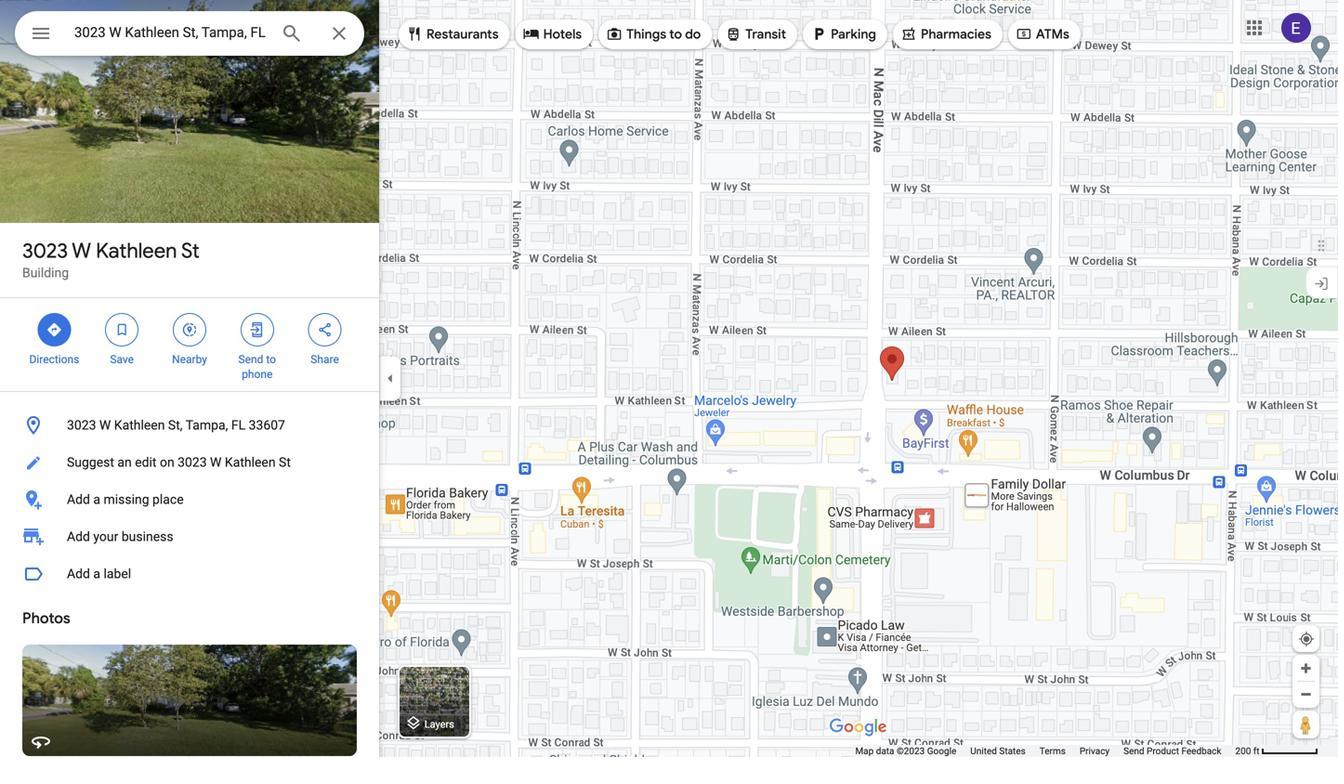 Task type: vqa. For each thing, say whether or not it's contained in the screenshot.
Tap Air Portugal
no



Task type: describe. For each thing, give the bounding box(es) containing it.
200 ft
[[1236, 746, 1260, 757]]

actions for 3023 w kathleen st region
[[0, 298, 379, 391]]

save
[[110, 353, 134, 366]]

ft
[[1254, 746, 1260, 757]]

an
[[118, 455, 132, 470]]

building
[[22, 265, 69, 281]]

map
[[856, 746, 874, 757]]

33607
[[249, 418, 285, 433]]

footer inside google maps element
[[856, 746, 1236, 758]]

tampa,
[[186, 418, 228, 433]]

suggest an edit on 3023 w kathleen st button
[[0, 444, 379, 482]]


[[606, 24, 623, 44]]

google
[[928, 746, 957, 757]]

hotels
[[544, 26, 582, 43]]

w for st
[[72, 238, 91, 264]]

nearby
[[172, 353, 207, 366]]

feedback
[[1182, 746, 1222, 757]]

terms button
[[1040, 746, 1066, 758]]

 pharmacies
[[901, 24, 992, 44]]

your
[[93, 529, 118, 545]]

collapse side panel image
[[380, 369, 401, 389]]

united states
[[971, 746, 1026, 757]]

200 ft button
[[1236, 746, 1319, 757]]

privacy
[[1080, 746, 1110, 757]]

photos
[[22, 609, 70, 628]]

send to phone
[[238, 353, 276, 381]]


[[317, 320, 333, 340]]

to inside send to phone
[[266, 353, 276, 366]]

send product feedback button
[[1124, 746, 1222, 758]]

send for send product feedback
[[1124, 746, 1145, 757]]

 parking
[[811, 24, 877, 44]]

add for add a label
[[67, 567, 90, 582]]

a for missing
[[93, 492, 100, 508]]

 transit
[[725, 24, 787, 44]]

united states button
[[971, 746, 1026, 758]]

united
[[971, 746, 997, 757]]

google maps element
[[0, 0, 1339, 758]]

3023 w kathleen st, tampa, fl 33607
[[67, 418, 285, 433]]

map data ©2023 google
[[856, 746, 957, 757]]

google account: eesa khan  
(eesa.khan@adept.ai) image
[[1282, 13, 1312, 43]]

w for st,
[[99, 418, 111, 433]]

restaurants
[[427, 26, 499, 43]]

3023 w kathleen st building
[[22, 238, 200, 281]]

phone
[[242, 368, 273, 381]]

st inside 3023 w kathleen st building
[[181, 238, 200, 264]]

add a label
[[67, 567, 131, 582]]

 search field
[[15, 11, 364, 59]]

things
[[627, 26, 667, 43]]


[[46, 320, 63, 340]]


[[1016, 24, 1033, 44]]


[[114, 320, 130, 340]]

3023 for st
[[22, 238, 68, 264]]


[[811, 24, 827, 44]]

 button
[[15, 11, 67, 59]]

st inside button
[[279, 455, 291, 470]]



Task type: locate. For each thing, give the bounding box(es) containing it.
 restaurants
[[406, 24, 499, 44]]

share
[[311, 353, 339, 366]]


[[725, 24, 742, 44]]


[[249, 320, 266, 340]]

None field
[[74, 21, 266, 44]]


[[901, 24, 918, 44]]

place
[[152, 492, 184, 508]]

business
[[122, 529, 173, 545]]

1 vertical spatial send
[[1124, 746, 1145, 757]]

1 horizontal spatial to
[[670, 26, 682, 43]]

states
[[1000, 746, 1026, 757]]

1 vertical spatial w
[[99, 418, 111, 433]]

0 vertical spatial st
[[181, 238, 200, 264]]

st up 
[[181, 238, 200, 264]]

a inside add a label button
[[93, 567, 100, 582]]

send for send to phone
[[238, 353, 263, 366]]

show your location image
[[1299, 631, 1315, 648]]

2 add from the top
[[67, 529, 90, 545]]

1 vertical spatial add
[[67, 529, 90, 545]]

add a missing place button
[[0, 482, 379, 519]]

add left label
[[67, 567, 90, 582]]

fl
[[231, 418, 246, 433]]

0 horizontal spatial to
[[266, 353, 276, 366]]

2 vertical spatial add
[[67, 567, 90, 582]]


[[406, 24, 423, 44]]

add left your
[[67, 529, 90, 545]]

1 horizontal spatial st
[[279, 455, 291, 470]]

3023 W Kathleen St, Tampa, FL 33607 field
[[15, 11, 364, 56]]

data
[[876, 746, 895, 757]]

send
[[238, 353, 263, 366], [1124, 746, 1145, 757]]

st
[[181, 238, 200, 264], [279, 455, 291, 470]]

directions
[[29, 353, 79, 366]]

3023 w kathleen st main content
[[0, 0, 379, 758]]

send up phone
[[238, 353, 263, 366]]

a left missing
[[93, 492, 100, 508]]

send left product
[[1124, 746, 1145, 757]]

1 add from the top
[[67, 492, 90, 508]]

2 vertical spatial w
[[210, 455, 222, 470]]

1 vertical spatial 3023
[[67, 418, 96, 433]]

w inside 3023 w kathleen st building
[[72, 238, 91, 264]]

3023 right on
[[178, 455, 207, 470]]

add a label button
[[0, 556, 379, 593]]

send inside send to phone
[[238, 353, 263, 366]]

0 vertical spatial w
[[72, 238, 91, 264]]

2 a from the top
[[93, 567, 100, 582]]

send product feedback
[[1124, 746, 1222, 757]]

0 vertical spatial 3023
[[22, 238, 68, 264]]

kathleen down 'fl'
[[225, 455, 276, 470]]

2 vertical spatial kathleen
[[225, 455, 276, 470]]

zoom out image
[[1300, 688, 1314, 702]]

0 vertical spatial add
[[67, 492, 90, 508]]

do
[[685, 26, 701, 43]]

a
[[93, 492, 100, 508], [93, 567, 100, 582]]

add
[[67, 492, 90, 508], [67, 529, 90, 545], [67, 567, 90, 582]]

on
[[160, 455, 174, 470]]

kathleen for st,
[[114, 418, 165, 433]]

privacy button
[[1080, 746, 1110, 758]]

 hotels
[[523, 24, 582, 44]]

parking
[[831, 26, 877, 43]]

a for label
[[93, 567, 100, 582]]

suggest an edit on 3023 w kathleen st
[[67, 455, 291, 470]]

3 add from the top
[[67, 567, 90, 582]]

st,
[[168, 418, 183, 433]]

zoom in image
[[1300, 662, 1314, 676]]

1 a from the top
[[93, 492, 100, 508]]

2 vertical spatial 3023
[[178, 455, 207, 470]]

0 vertical spatial send
[[238, 353, 263, 366]]

3023 up "building"
[[22, 238, 68, 264]]

1 vertical spatial to
[[266, 353, 276, 366]]

add a missing place
[[67, 492, 184, 508]]

to
[[670, 26, 682, 43], [266, 353, 276, 366]]

show street view coverage image
[[1293, 711, 1320, 739]]

0 horizontal spatial send
[[238, 353, 263, 366]]

label
[[104, 567, 131, 582]]

3023 inside 3023 w kathleen st building
[[22, 238, 68, 264]]

transit
[[746, 26, 787, 43]]

0 horizontal spatial w
[[72, 238, 91, 264]]

footer
[[856, 746, 1236, 758]]

to up phone
[[266, 353, 276, 366]]

w inside button
[[99, 418, 111, 433]]

1 vertical spatial st
[[279, 455, 291, 470]]

none field inside 3023 w kathleen st, tampa, fl 33607 field
[[74, 21, 266, 44]]

atms
[[1036, 26, 1070, 43]]

0 vertical spatial to
[[670, 26, 682, 43]]

send inside button
[[1124, 746, 1145, 757]]

add down suggest
[[67, 492, 90, 508]]

3023 up suggest
[[67, 418, 96, 433]]

 things to do
[[606, 24, 701, 44]]

missing
[[104, 492, 149, 508]]

0 vertical spatial a
[[93, 492, 100, 508]]

©2023
[[897, 746, 925, 757]]

to inside  things to do
[[670, 26, 682, 43]]

 atms
[[1016, 24, 1070, 44]]

kathleen
[[96, 238, 177, 264], [114, 418, 165, 433], [225, 455, 276, 470]]

3023
[[22, 238, 68, 264], [67, 418, 96, 433], [178, 455, 207, 470]]

st down 33607
[[279, 455, 291, 470]]

kathleen inside button
[[225, 455, 276, 470]]

0 vertical spatial kathleen
[[96, 238, 177, 264]]

1 horizontal spatial send
[[1124, 746, 1145, 757]]

add your business link
[[0, 519, 379, 556]]

kathleen inside button
[[114, 418, 165, 433]]

add your business
[[67, 529, 173, 545]]

1 vertical spatial kathleen
[[114, 418, 165, 433]]

w
[[72, 238, 91, 264], [99, 418, 111, 433], [210, 455, 222, 470]]

0 horizontal spatial st
[[181, 238, 200, 264]]


[[30, 20, 52, 47]]

w inside button
[[210, 455, 222, 470]]

layers
[[425, 719, 455, 731]]

to left do at right
[[670, 26, 682, 43]]

terms
[[1040, 746, 1066, 757]]

1 vertical spatial a
[[93, 567, 100, 582]]

3023 w kathleen st, tampa, fl 33607 button
[[0, 407, 379, 444]]

product
[[1147, 746, 1180, 757]]

kathleen up 
[[96, 238, 177, 264]]

a left label
[[93, 567, 100, 582]]

add for add your business
[[67, 529, 90, 545]]

add for add a missing place
[[67, 492, 90, 508]]


[[523, 24, 540, 44]]

1 horizontal spatial w
[[99, 418, 111, 433]]

200
[[1236, 746, 1252, 757]]

3023 for st,
[[67, 418, 96, 433]]

kathleen for st
[[96, 238, 177, 264]]

suggest
[[67, 455, 114, 470]]

footer containing map data ©2023 google
[[856, 746, 1236, 758]]

3023 inside button
[[178, 455, 207, 470]]

3023 inside button
[[67, 418, 96, 433]]

2 horizontal spatial w
[[210, 455, 222, 470]]

a inside add a missing place button
[[93, 492, 100, 508]]

pharmacies
[[921, 26, 992, 43]]

kathleen inside 3023 w kathleen st building
[[96, 238, 177, 264]]

edit
[[135, 455, 157, 470]]

kathleen left st,
[[114, 418, 165, 433]]


[[181, 320, 198, 340]]



